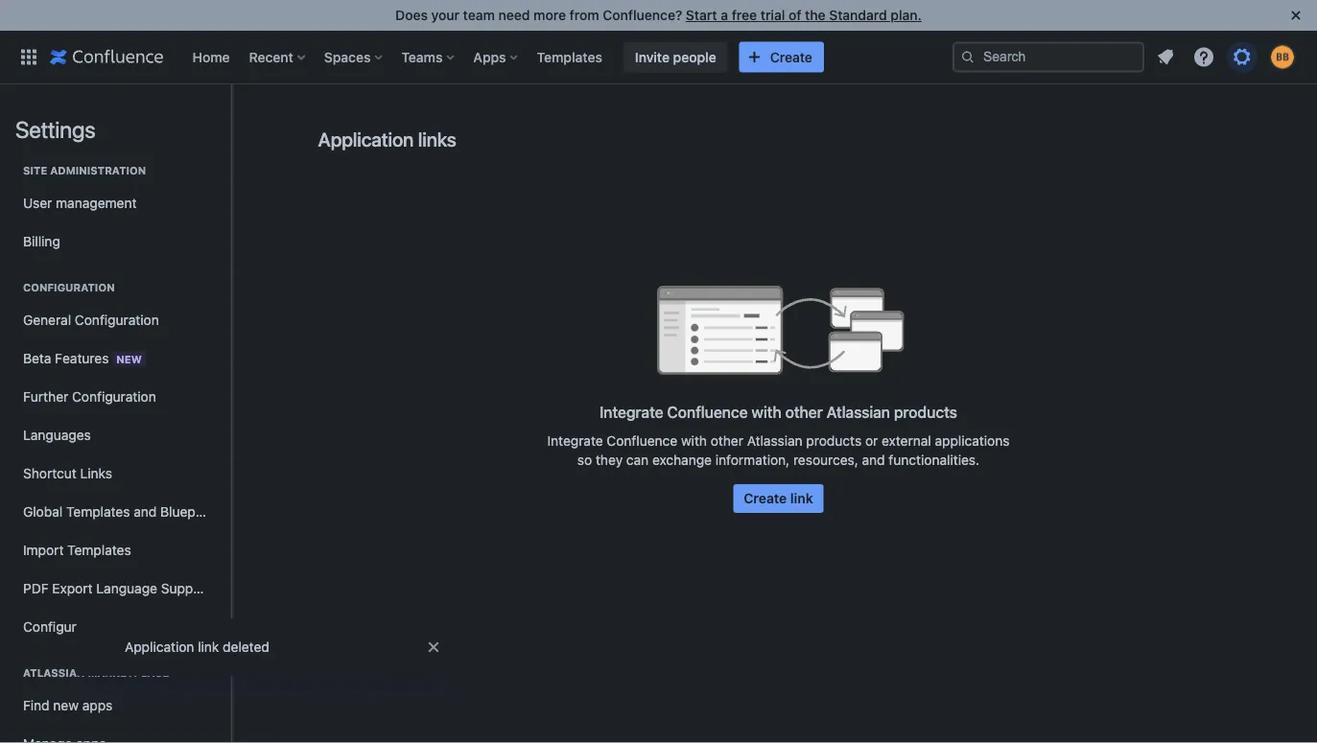 Task type: vqa. For each thing, say whether or not it's contained in the screenshot.
bottom And
yes



Task type: describe. For each thing, give the bounding box(es) containing it.
languages
[[23, 427, 91, 443]]

languages link
[[15, 416, 215, 455]]

with for integrate confluence with other atlassian products or external applications so they can exchange information, resources, and functionalities.
[[681, 433, 707, 449]]

import templates link
[[15, 532, 215, 570]]

so
[[577, 452, 592, 468]]

spaces
[[324, 49, 371, 65]]

further configuration link
[[15, 378, 215, 416]]

pdf
[[23, 581, 49, 597]]

import templates
[[23, 543, 131, 558]]

atlassian for integrate confluence with other atlassian products
[[827, 403, 890, 422]]

plan.
[[891, 7, 922, 23]]

or
[[865, 433, 878, 449]]

create link button
[[733, 485, 824, 513]]

marketplace
[[88, 667, 169, 680]]

user management link
[[15, 184, 215, 223]]

standard
[[829, 7, 887, 23]]

functionalities.
[[889, 452, 980, 468]]

resources,
[[793, 452, 859, 468]]

global templates and blueprints link
[[15, 493, 223, 532]]

and inside integrate confluence with other atlassian products or external applications so they can exchange information, resources, and functionalities.
[[862, 452, 885, 468]]

link for create
[[790, 491, 813, 507]]

further
[[23, 389, 68, 405]]

site
[[23, 165, 47, 177]]

apps button
[[468, 42, 525, 72]]

recent
[[249, 49, 293, 65]]

language
[[96, 581, 157, 597]]

integrate confluence with other atlassian products or external applications so they can exchange information, resources, and functionalities.
[[547, 433, 1010, 468]]

integrate for integrate confluence with other atlassian products
[[600, 403, 664, 422]]

integrate for integrate confluence with other atlassian products or external applications so they can exchange information, resources, and functionalities.
[[547, 433, 603, 449]]

start
[[686, 7, 717, 23]]

more
[[534, 7, 566, 23]]

global templates and blueprints
[[23, 504, 223, 520]]

trial
[[761, 7, 785, 23]]

find new apps
[[23, 698, 113, 714]]

management
[[56, 195, 137, 211]]

spaces button
[[318, 42, 390, 72]]

general configuration
[[23, 312, 159, 328]]

team
[[463, 7, 495, 23]]

configure
[[23, 619, 84, 635]]

apps
[[473, 49, 506, 65]]

templates for import templates
[[67, 543, 131, 558]]

close image
[[1285, 4, 1308, 27]]

from
[[570, 7, 599, 23]]

shortcut
[[23, 466, 77, 482]]

links
[[80, 466, 112, 482]]

other for integrate confluence with other atlassian products
[[785, 403, 823, 422]]

exchange
[[652, 452, 712, 468]]

shortcut links link
[[15, 455, 215, 493]]

apps
[[82, 698, 113, 714]]

invite people
[[635, 49, 716, 65]]

teams
[[401, 49, 443, 65]]

user
[[23, 195, 52, 211]]

configure code macro link
[[15, 608, 215, 647]]

help icon image
[[1193, 46, 1216, 69]]

site administration
[[23, 165, 146, 177]]

beta
[[23, 350, 51, 366]]

atlassian inside group
[[23, 667, 85, 680]]

free
[[732, 7, 757, 23]]

home
[[192, 49, 230, 65]]

with for integrate confluence with other atlassian products
[[752, 403, 782, 422]]

need
[[498, 7, 530, 23]]

does
[[395, 7, 428, 23]]

and inside configuration group
[[134, 504, 157, 520]]

pdf export language support link
[[15, 570, 215, 608]]

billing
[[23, 234, 60, 249]]

find new apps link
[[15, 687, 215, 725]]

collapse sidebar image
[[209, 94, 251, 132]]

application links
[[318, 128, 456, 150]]

settings icon image
[[1231, 46, 1254, 69]]



Task type: locate. For each thing, give the bounding box(es) containing it.
1 horizontal spatial other
[[785, 403, 823, 422]]

notification icon image
[[1154, 46, 1177, 69]]

0 vertical spatial confluence
[[667, 403, 748, 422]]

templates for global templates and blueprints
[[66, 504, 130, 520]]

2 vertical spatial configuration
[[72, 389, 156, 405]]

products
[[894, 403, 957, 422], [806, 433, 862, 449]]

configuration group
[[15, 261, 223, 652]]

your
[[431, 7, 460, 23]]

pdf export language support
[[23, 581, 211, 597]]

support
[[161, 581, 211, 597]]

confluence for integrate confluence with other atlassian products or external applications so they can exchange information, resources, and functionalities.
[[607, 433, 678, 449]]

0 vertical spatial configuration
[[23, 282, 115, 294]]

appswitcher icon image
[[17, 46, 40, 69]]

create for create link
[[744, 491, 787, 507]]

information,
[[716, 452, 790, 468]]

beta features new
[[23, 350, 142, 366]]

recent button
[[243, 42, 313, 72]]

0 vertical spatial application
[[318, 128, 414, 150]]

create for create
[[770, 49, 813, 65]]

billing link
[[15, 223, 215, 261]]

create down information,
[[744, 491, 787, 507]]

configuration for general
[[75, 312, 159, 328]]

0 horizontal spatial other
[[711, 433, 744, 449]]

1 vertical spatial link
[[198, 639, 219, 655]]

global
[[23, 504, 63, 520]]

1 horizontal spatial and
[[862, 452, 885, 468]]

other inside integrate confluence with other atlassian products or external applications so they can exchange information, resources, and functionalities.
[[711, 433, 744, 449]]

2 horizontal spatial atlassian
[[827, 403, 890, 422]]

confluence for integrate confluence with other atlassian products
[[667, 403, 748, 422]]

banner containing home
[[0, 30, 1317, 84]]

home link
[[187, 42, 236, 72]]

configuration inside further configuration link
[[72, 389, 156, 405]]

templates
[[537, 49, 602, 65], [66, 504, 130, 520], [67, 543, 131, 558]]

create inside create link button
[[744, 491, 787, 507]]

create link
[[744, 491, 813, 507]]

application down macro
[[125, 639, 194, 655]]

configuration up languages link
[[72, 389, 156, 405]]

1 horizontal spatial application
[[318, 128, 414, 150]]

2 vertical spatial atlassian
[[23, 667, 85, 680]]

1 horizontal spatial with
[[752, 403, 782, 422]]

configure code macro
[[23, 619, 163, 635]]

configuration for further
[[72, 389, 156, 405]]

configuration up new
[[75, 312, 159, 328]]

settings
[[15, 116, 95, 143]]

0 horizontal spatial with
[[681, 433, 707, 449]]

templates inside global "element"
[[537, 49, 602, 65]]

link left deleted at the left of the page
[[198, 639, 219, 655]]

people
[[673, 49, 716, 65]]

blueprints
[[160, 504, 223, 520]]

0 vertical spatial products
[[894, 403, 957, 422]]

administration
[[50, 165, 146, 177]]

0 vertical spatial atlassian
[[827, 403, 890, 422]]

atlassian inside integrate confluence with other atlassian products or external applications so they can exchange information, resources, and functionalities.
[[747, 433, 803, 449]]

with
[[752, 403, 782, 422], [681, 433, 707, 449]]

application for application links
[[318, 128, 414, 150]]

atlassian marketplace group
[[15, 647, 215, 744]]

link down the resources,
[[790, 491, 813, 507]]

products up the external
[[894, 403, 957, 422]]

products for integrate confluence with other atlassian products
[[894, 403, 957, 422]]

configuration inside the general configuration link
[[75, 312, 159, 328]]

1 vertical spatial confluence
[[607, 433, 678, 449]]

application for application link deleted
[[125, 639, 194, 655]]

other up integrate confluence with other atlassian products or external applications so they can exchange information, resources, and functionalities.
[[785, 403, 823, 422]]

does your team need more from confluence? start a free trial of the standard plan.
[[395, 7, 922, 23]]

0 horizontal spatial application
[[125, 639, 194, 655]]

Search field
[[953, 42, 1145, 72]]

products for integrate confluence with other atlassian products or external applications so they can exchange information, resources, and functionalities.
[[806, 433, 862, 449]]

other for integrate confluence with other atlassian products or external applications so they can exchange information, resources, and functionalities.
[[711, 433, 744, 449]]

external
[[882, 433, 931, 449]]

invite people button
[[624, 42, 728, 72]]

atlassian up new
[[23, 667, 85, 680]]

banner
[[0, 30, 1317, 84]]

and down or
[[862, 452, 885, 468]]

link inside button
[[790, 491, 813, 507]]

confluence up exchange
[[667, 403, 748, 422]]

configuration up general
[[23, 282, 115, 294]]

1 vertical spatial configuration
[[75, 312, 159, 328]]

and
[[862, 452, 885, 468], [134, 504, 157, 520]]

application left links
[[318, 128, 414, 150]]

2 vertical spatial templates
[[67, 543, 131, 558]]

shortcut links
[[23, 466, 112, 482]]

templates down from
[[537, 49, 602, 65]]

0 horizontal spatial products
[[806, 433, 862, 449]]

1 vertical spatial atlassian
[[747, 433, 803, 449]]

with inside integrate confluence with other atlassian products or external applications so they can exchange information, resources, and functionalities.
[[681, 433, 707, 449]]

site administration group
[[15, 144, 215, 267]]

other
[[785, 403, 823, 422], [711, 433, 744, 449]]

with up integrate confluence with other atlassian products or external applications so they can exchange information, resources, and functionalities.
[[752, 403, 782, 422]]

confluence
[[667, 403, 748, 422], [607, 433, 678, 449]]

0 vertical spatial other
[[785, 403, 823, 422]]

create
[[770, 49, 813, 65], [744, 491, 787, 507]]

links
[[418, 128, 456, 150]]

1 vertical spatial templates
[[66, 504, 130, 520]]

templates link
[[531, 42, 608, 72]]

1 vertical spatial create
[[744, 491, 787, 507]]

macro
[[124, 619, 163, 635]]

0 vertical spatial and
[[862, 452, 885, 468]]

general configuration link
[[15, 301, 215, 340]]

1 vertical spatial and
[[134, 504, 157, 520]]

confluence image
[[50, 46, 164, 69], [50, 46, 164, 69]]

0 vertical spatial link
[[790, 491, 813, 507]]

products inside integrate confluence with other atlassian products or external applications so they can exchange information, resources, and functionalities.
[[806, 433, 862, 449]]

of
[[789, 7, 802, 23]]

products up the resources,
[[806, 433, 862, 449]]

application link deleted
[[125, 639, 269, 655]]

integrate up so
[[547, 433, 603, 449]]

start a free trial of the standard plan. link
[[686, 7, 922, 23]]

applications
[[935, 433, 1010, 449]]

1 horizontal spatial products
[[894, 403, 957, 422]]

templates up pdf export language support link
[[67, 543, 131, 558]]

the
[[805, 7, 826, 23]]

new
[[53, 698, 79, 714]]

0 vertical spatial create
[[770, 49, 813, 65]]

find
[[23, 698, 50, 714]]

global element
[[12, 30, 953, 84]]

with up exchange
[[681, 433, 707, 449]]

general
[[23, 312, 71, 328]]

confluence?
[[603, 7, 682, 23]]

1 vertical spatial products
[[806, 433, 862, 449]]

application
[[318, 128, 414, 150], [125, 639, 194, 655]]

user management
[[23, 195, 137, 211]]

deleted
[[223, 639, 269, 655]]

and left "blueprints"
[[134, 504, 157, 520]]

0 vertical spatial with
[[752, 403, 782, 422]]

0 horizontal spatial and
[[134, 504, 157, 520]]

export
[[52, 581, 93, 597]]

1 vertical spatial application
[[125, 639, 194, 655]]

configuration
[[23, 282, 115, 294], [75, 312, 159, 328], [72, 389, 156, 405]]

atlassian for integrate confluence with other atlassian products or external applications so they can exchange information, resources, and functionalities.
[[747, 433, 803, 449]]

confluence up the can
[[607, 433, 678, 449]]

can
[[626, 452, 649, 468]]

link
[[790, 491, 813, 507], [198, 639, 219, 655]]

other up information,
[[711, 433, 744, 449]]

integrate up the can
[[600, 403, 664, 422]]

further configuration
[[23, 389, 156, 405]]

create inside create popup button
[[770, 49, 813, 65]]

integrate inside integrate confluence with other atlassian products or external applications so they can exchange information, resources, and functionalities.
[[547, 433, 603, 449]]

templates down 'links'
[[66, 504, 130, 520]]

create button
[[739, 42, 824, 72]]

search image
[[960, 49, 976, 65]]

1 vertical spatial with
[[681, 433, 707, 449]]

0 horizontal spatial link
[[198, 639, 219, 655]]

atlassian
[[827, 403, 890, 422], [747, 433, 803, 449], [23, 667, 85, 680]]

create down of
[[770, 49, 813, 65]]

1 vertical spatial integrate
[[547, 433, 603, 449]]

1 horizontal spatial link
[[790, 491, 813, 507]]

0 horizontal spatial atlassian
[[23, 667, 85, 680]]

1 vertical spatial other
[[711, 433, 744, 449]]

atlassian up or
[[827, 403, 890, 422]]

confluence inside integrate confluence with other atlassian products or external applications so they can exchange information, resources, and functionalities.
[[607, 433, 678, 449]]

code
[[88, 619, 120, 635]]

features
[[55, 350, 109, 366]]

atlassian down integrate confluence with other atlassian products on the bottom of the page
[[747, 433, 803, 449]]

0 vertical spatial templates
[[537, 49, 602, 65]]

a
[[721, 7, 728, 23]]

invite
[[635, 49, 670, 65]]

import
[[23, 543, 64, 558]]

link for application
[[198, 639, 219, 655]]

teams button
[[396, 42, 462, 72]]

1 horizontal spatial atlassian
[[747, 433, 803, 449]]

0 vertical spatial integrate
[[600, 403, 664, 422]]

new
[[116, 353, 142, 366]]

they
[[596, 452, 623, 468]]

atlassian marketplace
[[23, 667, 169, 680]]

integrate confluence with other atlassian products
[[600, 403, 957, 422]]



